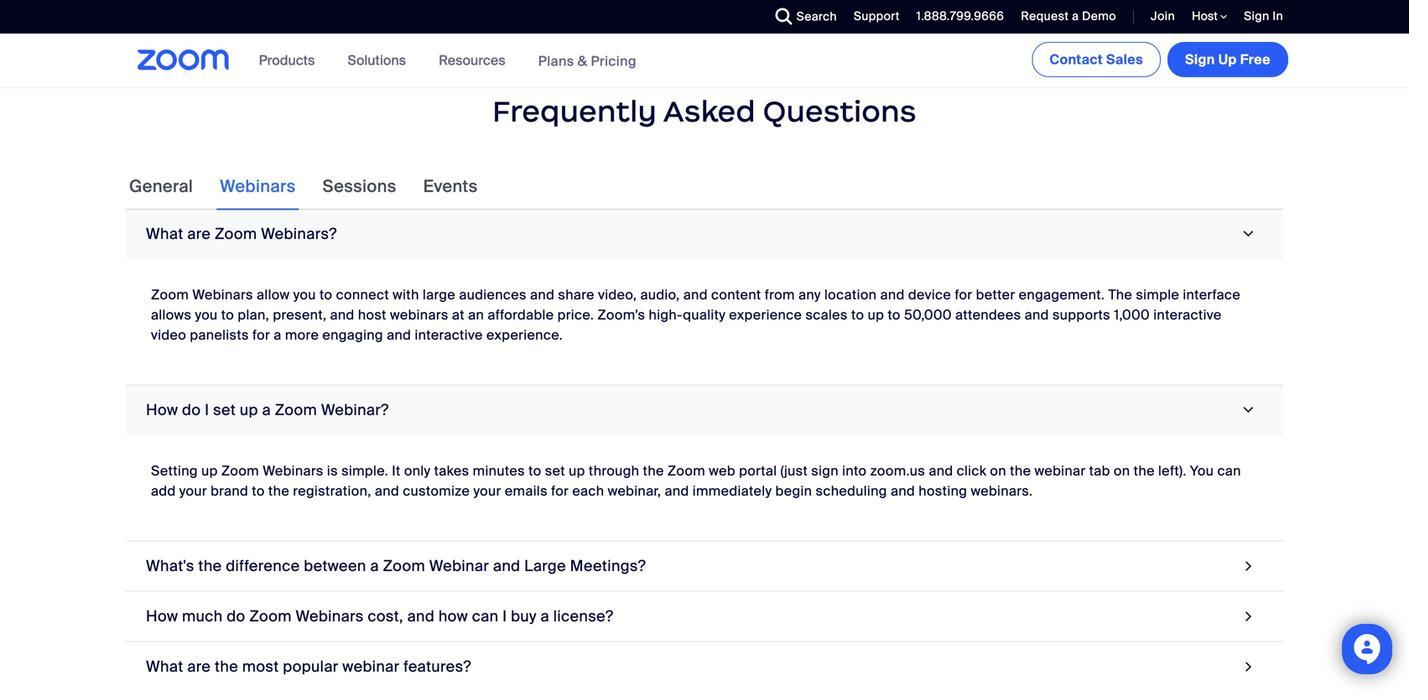 Task type: describe. For each thing, give the bounding box(es) containing it.
more
[[285, 326, 319, 344]]

how for how do i set up a zoom webinar?
[[146, 401, 178, 420]]

share
[[558, 286, 595, 304]]

support
[[854, 8, 900, 24]]

1 horizontal spatial interactive
[[1154, 306, 1222, 324]]

how much do zoom webinars cost, and how can i buy a license?
[[146, 607, 614, 626]]

affordable
[[488, 306, 554, 324]]

can inside dropdown button
[[472, 607, 499, 626]]

plans
[[538, 52, 574, 70]]

to up the panelists
[[221, 306, 234, 324]]

request
[[1022, 8, 1070, 24]]

product information navigation
[[246, 34, 649, 89]]

tab list containing what are zoom webinars?
[[126, 209, 1284, 692]]

large
[[423, 286, 456, 304]]

and down webinars
[[387, 326, 411, 344]]

with
[[393, 286, 419, 304]]

general tab
[[126, 163, 197, 210]]

engagement.
[[1019, 286, 1106, 304]]

0 horizontal spatial interactive
[[415, 326, 483, 344]]

high-
[[649, 306, 683, 324]]

the left left).
[[1134, 462, 1155, 480]]

left).
[[1159, 462, 1187, 480]]

to down location
[[852, 306, 865, 324]]

experience
[[730, 306, 803, 324]]

zoom.us
[[871, 462, 926, 480]]

supports
[[1053, 306, 1111, 324]]

much
[[182, 607, 223, 626]]

video
[[151, 326, 186, 344]]

sessions tab
[[319, 163, 400, 210]]

brand
[[211, 482, 248, 500]]

in
[[1273, 8, 1284, 24]]

interface
[[1184, 286, 1241, 304]]

how for how much do zoom webinars cost, and how can i buy a license?
[[146, 607, 178, 626]]

the
[[1109, 286, 1133, 304]]

into
[[843, 462, 867, 480]]

how do i set up a zoom webinar? button
[[126, 386, 1284, 436]]

through
[[589, 462, 640, 480]]

hosting
[[919, 482, 968, 500]]

portal
[[739, 462, 778, 480]]

and up hosting
[[929, 462, 954, 480]]

video,
[[598, 286, 637, 304]]

zoom's
[[598, 306, 646, 324]]

products
[[259, 52, 315, 69]]

set inside setting up zoom webinars is simple. it only takes minutes to set up through the zoom web portal (just sign into zoom.us and click on the webinar tab on the left). you can add your brand to the registration, and customize your emails for each webinar, and immediately begin scheduling and hosting webinars.
[[545, 462, 566, 480]]

free
[[1241, 51, 1271, 68]]

can inside setting up zoom webinars is simple. it only takes minutes to set up through the zoom web portal (just sign into zoom.us and click on the webinar tab on the left). you can add your brand to the registration, and customize your emails for each webinar, and immediately begin scheduling and hosting webinars.
[[1218, 462, 1242, 480]]

allows
[[151, 306, 192, 324]]

for inside setting up zoom webinars is simple. it only takes minutes to set up through the zoom web portal (just sign into zoom.us and click on the webinar tab on the left). you can add your brand to the registration, and customize your emails for each webinar, and immediately begin scheduling and hosting webinars.
[[551, 482, 569, 500]]

zoom up cost,
[[383, 557, 426, 576]]

solutions
[[348, 52, 406, 69]]

connect
[[336, 286, 389, 304]]

sign for sign up free
[[1186, 51, 1216, 68]]

webinars inside tab
[[220, 176, 296, 197]]

webinar inside what are the most popular webinar features? "dropdown button"
[[343, 657, 400, 677]]

tab list containing general
[[126, 163, 481, 210]]

search button
[[763, 0, 842, 34]]

sign up free
[[1186, 51, 1271, 68]]

right image for and
[[1242, 555, 1257, 578]]

the up webinars.
[[1011, 462, 1032, 480]]

to up 'present,'
[[320, 286, 333, 304]]

large
[[525, 557, 566, 576]]

allow
[[257, 286, 290, 304]]

webinars inside dropdown button
[[296, 607, 364, 626]]

and up affordable
[[530, 286, 555, 304]]

0 horizontal spatial for
[[253, 326, 270, 344]]

webinars tab
[[217, 163, 299, 210]]

tab
[[1090, 462, 1111, 480]]

content
[[712, 286, 762, 304]]

zoom webinars allow you to connect with large audiences and share video, audio, and content from any location and device for better engagement. the simple interface allows you to plan, present, and host webinars at an affordable price. zoom's high-quality experience scales to up to 50,000 attendees and supports 1,000 interactive video panelists for a more engaging and interactive experience.
[[151, 286, 1241, 344]]

audio,
[[641, 286, 680, 304]]

sign
[[812, 462, 839, 480]]

quality
[[683, 306, 726, 324]]

the up webinar,
[[643, 462, 664, 480]]

zoom inside dropdown button
[[275, 401, 317, 420]]

from
[[765, 286, 795, 304]]

contact
[[1050, 51, 1104, 68]]

(just
[[781, 462, 808, 480]]

up up each
[[569, 462, 586, 480]]

price.
[[558, 306, 594, 324]]

right image for webinar?
[[1238, 403, 1261, 418]]

and down zoom.us
[[891, 482, 916, 500]]

add
[[151, 482, 176, 500]]

and left device
[[881, 286, 905, 304]]

customize
[[403, 482, 470, 500]]

zoom left web
[[668, 462, 706, 480]]

license?
[[554, 607, 614, 626]]

do inside dropdown button
[[227, 607, 246, 626]]

a inside the zoom webinars allow you to connect with large audiences and share video, audio, and content from any location and device for better engagement. the simple interface allows you to plan, present, and host webinars at an affordable price. zoom's high-quality experience scales to up to 50,000 attendees and supports 1,000 interactive video panelists for a more engaging and interactive experience.
[[274, 326, 282, 344]]

right image
[[1238, 226, 1261, 242]]

device
[[909, 286, 952, 304]]

2 on from the left
[[1114, 462, 1131, 480]]

what are the most popular webinar features? button
[[126, 642, 1284, 692]]

events tab
[[420, 163, 481, 210]]

plan,
[[238, 306, 270, 324]]

is
[[327, 462, 338, 480]]

i inside dropdown button
[[205, 401, 209, 420]]

host
[[358, 306, 387, 324]]

1.888.799.9666
[[917, 8, 1005, 24]]

setting
[[151, 462, 198, 480]]

products button
[[259, 34, 323, 87]]

audiences
[[459, 286, 527, 304]]

search
[[797, 9, 838, 24]]

scales
[[806, 306, 848, 324]]

what for what are zoom webinars?
[[146, 224, 183, 244]]

better
[[977, 286, 1016, 304]]

set inside the how do i set up a zoom webinar? dropdown button
[[213, 401, 236, 420]]

demo
[[1083, 8, 1117, 24]]

and down engagement.
[[1025, 306, 1050, 324]]

cost,
[[368, 607, 404, 626]]

present,
[[273, 306, 327, 324]]

web
[[709, 462, 736, 480]]

and up quality
[[684, 286, 708, 304]]

takes
[[434, 462, 470, 480]]

webinars?
[[261, 224, 337, 244]]

50,000
[[905, 306, 952, 324]]



Task type: locate. For each thing, give the bounding box(es) containing it.
0 vertical spatial webinar
[[1035, 462, 1086, 480]]

the right brand
[[268, 482, 290, 500]]

immediately
[[693, 482, 772, 500]]

to up emails
[[529, 462, 542, 480]]

1 horizontal spatial for
[[551, 482, 569, 500]]

how up setting
[[146, 401, 178, 420]]

join link left host
[[1139, 0, 1180, 34]]

can right how
[[472, 607, 499, 626]]

0 horizontal spatial sign
[[1186, 51, 1216, 68]]

resources
[[439, 52, 506, 69]]

banner containing contact sales
[[117, 34, 1292, 89]]

&
[[578, 52, 588, 70]]

right image inside the how much do zoom webinars cost, and how can i buy a license? dropdown button
[[1242, 605, 1257, 628]]

minutes
[[473, 462, 525, 480]]

zoom up brand
[[221, 462, 259, 480]]

webinars up what are zoom webinars?
[[220, 176, 296, 197]]

2 your from the left
[[474, 482, 502, 500]]

zoom inside "dropdown button"
[[215, 224, 257, 244]]

1 vertical spatial you
[[195, 306, 218, 324]]

0 horizontal spatial i
[[205, 401, 209, 420]]

zoom inside the zoom webinars allow you to connect with large audiences and share video, audio, and content from any location and device for better engagement. the simple interface allows you to plan, present, and host webinars at an affordable price. zoom's high-quality experience scales to up to 50,000 attendees and supports 1,000 interactive video panelists for a more engaging and interactive experience.
[[151, 286, 189, 304]]

0 horizontal spatial webinar
[[343, 657, 400, 677]]

0 vertical spatial interactive
[[1154, 306, 1222, 324]]

sign in
[[1245, 8, 1284, 24]]

2 horizontal spatial for
[[955, 286, 973, 304]]

to
[[320, 286, 333, 304], [221, 306, 234, 324], [852, 306, 865, 324], [888, 306, 901, 324], [529, 462, 542, 480], [252, 482, 265, 500]]

panelists
[[190, 326, 249, 344]]

1 on from the left
[[991, 462, 1007, 480]]

0 vertical spatial can
[[1218, 462, 1242, 480]]

webinar inside setting up zoom webinars is simple. it only takes minutes to set up through the zoom web portal (just sign into zoom.us and click on the webinar tab on the left). you can add your brand to the registration, and customize your emails for each webinar, and immediately begin scheduling and hosting webinars.
[[1035, 462, 1086, 480]]

sign left the up
[[1186, 51, 1216, 68]]

an
[[468, 306, 484, 324]]

are inside what are the most popular webinar features? "dropdown button"
[[187, 657, 211, 677]]

1 vertical spatial do
[[227, 607, 246, 626]]

are
[[187, 224, 211, 244], [187, 657, 211, 677]]

you up 'present,'
[[293, 286, 316, 304]]

zoom down webinars tab at the left of the page
[[215, 224, 257, 244]]

zoom up allows
[[151, 286, 189, 304]]

what are zoom webinars?
[[146, 224, 337, 244]]

frequently
[[493, 93, 657, 130]]

0 horizontal spatial your
[[179, 482, 207, 500]]

up up brand
[[201, 462, 218, 480]]

1 your from the left
[[179, 482, 207, 500]]

0 vertical spatial are
[[187, 224, 211, 244]]

pricing
[[591, 52, 637, 70]]

i down the panelists
[[205, 401, 209, 420]]

2 tab list from the top
[[126, 209, 1284, 692]]

1 vertical spatial i
[[503, 607, 507, 626]]

registration,
[[293, 482, 372, 500]]

1 horizontal spatial you
[[293, 286, 316, 304]]

you up the panelists
[[195, 306, 218, 324]]

2 what from the top
[[146, 657, 183, 677]]

join link
[[1139, 0, 1180, 34], [1151, 8, 1176, 24]]

up down location
[[868, 306, 885, 324]]

and inside the how much do zoom webinars cost, and how can i buy a license? dropdown button
[[408, 607, 435, 626]]

1 vertical spatial webinar
[[343, 657, 400, 677]]

the right the what's
[[198, 557, 222, 576]]

1.888.799.9666 button
[[904, 0, 1009, 34], [917, 8, 1005, 24]]

setting up zoom webinars is simple. it only takes minutes to set up through the zoom web portal (just sign into zoom.us and click on the webinar tab on the left). you can add your brand to the registration, and customize your emails for each webinar, and immediately begin scheduling and hosting webinars.
[[151, 462, 1242, 500]]

2 are from the top
[[187, 657, 211, 677]]

webinar,
[[608, 482, 662, 500]]

sales
[[1107, 51, 1144, 68]]

do
[[182, 401, 201, 420], [227, 607, 246, 626]]

how left much
[[146, 607, 178, 626]]

1 horizontal spatial do
[[227, 607, 246, 626]]

2 how from the top
[[146, 607, 178, 626]]

set up emails
[[545, 462, 566, 480]]

click
[[957, 462, 987, 480]]

0 vertical spatial for
[[955, 286, 973, 304]]

1 horizontal spatial sign
[[1245, 8, 1270, 24]]

0 vertical spatial how
[[146, 401, 178, 420]]

for
[[955, 286, 973, 304], [253, 326, 270, 344], [551, 482, 569, 500]]

for left each
[[551, 482, 569, 500]]

your down minutes
[[474, 482, 502, 500]]

frequently asked questions
[[493, 93, 917, 130]]

0 vertical spatial do
[[182, 401, 201, 420]]

right image inside the how do i set up a zoom webinar? dropdown button
[[1238, 403, 1261, 418]]

what's the difference between a zoom webinar and large meetings? button
[[126, 542, 1284, 592]]

what's
[[146, 557, 194, 576]]

right image inside what are the most popular webinar features? "dropdown button"
[[1242, 656, 1257, 678]]

plans & pricing
[[538, 52, 637, 70]]

request a demo link
[[1009, 0, 1121, 34], [1022, 8, 1117, 24]]

join link up meetings navigation
[[1151, 8, 1176, 24]]

begin
[[776, 482, 813, 500]]

host button
[[1193, 8, 1228, 24]]

1 vertical spatial interactive
[[415, 326, 483, 344]]

meetings navigation
[[1029, 34, 1292, 81]]

0 vertical spatial you
[[293, 286, 316, 304]]

1 vertical spatial are
[[187, 657, 211, 677]]

i left buy
[[503, 607, 507, 626]]

0 vertical spatial i
[[205, 401, 209, 420]]

your
[[179, 482, 207, 500], [474, 482, 502, 500]]

can right you
[[1218, 462, 1242, 480]]

1 tab list from the top
[[126, 163, 481, 210]]

sign inside button
[[1186, 51, 1216, 68]]

meetings?
[[570, 557, 646, 576]]

up inside dropdown button
[[240, 401, 258, 420]]

tab list
[[126, 163, 481, 210], [126, 209, 1284, 692]]

set down the panelists
[[213, 401, 236, 420]]

to left 50,000 on the top right of the page
[[888, 306, 901, 324]]

interactive down the at
[[415, 326, 483, 344]]

webinars down between
[[296, 607, 364, 626]]

resources button
[[439, 34, 513, 87]]

how
[[146, 401, 178, 420], [146, 607, 178, 626]]

for down plan,
[[253, 326, 270, 344]]

host
[[1193, 8, 1221, 24]]

on up webinars.
[[991, 462, 1007, 480]]

zoom logo image
[[138, 50, 230, 70]]

do up setting
[[182, 401, 201, 420]]

and left how
[[408, 607, 435, 626]]

a inside dropdown button
[[262, 401, 271, 420]]

0 horizontal spatial do
[[182, 401, 201, 420]]

what inside what are the most popular webinar features? "dropdown button"
[[146, 657, 183, 677]]

banner
[[117, 34, 1292, 89]]

what down much
[[146, 657, 183, 677]]

webinars left is
[[263, 462, 324, 480]]

asked
[[664, 93, 756, 130]]

what down general tab on the left of the page
[[146, 224, 183, 244]]

1,000
[[1115, 306, 1151, 324]]

webinar left tab
[[1035, 462, 1086, 480]]

1 horizontal spatial set
[[545, 462, 566, 480]]

on
[[991, 462, 1007, 480], [1114, 462, 1131, 480]]

1 horizontal spatial your
[[474, 482, 502, 500]]

webinars up plan,
[[192, 286, 253, 304]]

webinars inside the zoom webinars allow you to connect with large audiences and share video, audio, and content from any location and device for better engagement. the simple interface allows you to plan, present, and host webinars at an affordable price. zoom's high-quality experience scales to up to 50,000 attendees and supports 1,000 interactive video panelists for a more engaging and interactive experience.
[[192, 286, 253, 304]]

0 horizontal spatial you
[[195, 306, 218, 324]]

events
[[424, 176, 478, 197]]

how do i set up a zoom webinar?
[[146, 401, 389, 420]]

interactive down interface
[[1154, 306, 1222, 324]]

most
[[242, 657, 279, 677]]

what are the most popular webinar features?
[[146, 657, 472, 677]]

do right much
[[227, 607, 246, 626]]

1 are from the top
[[187, 224, 211, 244]]

1 how from the top
[[146, 401, 178, 420]]

it
[[392, 462, 401, 480]]

and left large
[[493, 557, 521, 576]]

1 horizontal spatial webinar
[[1035, 462, 1086, 480]]

join
[[1151, 8, 1176, 24]]

2 vertical spatial for
[[551, 482, 569, 500]]

and inside what's the difference between a zoom webinar and large meetings? dropdown button
[[493, 557, 521, 576]]

are down general tab on the left of the page
[[187, 224, 211, 244]]

simple
[[1137, 286, 1180, 304]]

emails
[[505, 482, 548, 500]]

0 vertical spatial what
[[146, 224, 183, 244]]

features?
[[404, 657, 472, 677]]

right image
[[1238, 403, 1261, 418], [1242, 555, 1257, 578], [1242, 605, 1257, 628], [1242, 656, 1257, 678]]

plans & pricing link
[[538, 52, 637, 70], [538, 52, 637, 70]]

any
[[799, 286, 821, 304]]

to right brand
[[252, 482, 265, 500]]

for up attendees
[[955, 286, 973, 304]]

experience.
[[487, 326, 563, 344]]

sessions
[[323, 176, 397, 197]]

1 vertical spatial for
[[253, 326, 270, 344]]

a
[[1073, 8, 1080, 24], [274, 326, 282, 344], [262, 401, 271, 420], [370, 557, 379, 576], [541, 607, 550, 626]]

and right webinar,
[[665, 482, 690, 500]]

0 vertical spatial set
[[213, 401, 236, 420]]

up
[[868, 306, 885, 324], [240, 401, 258, 420], [201, 462, 218, 480], [569, 462, 586, 480]]

how inside dropdown button
[[146, 607, 178, 626]]

1 vertical spatial set
[[545, 462, 566, 480]]

right image inside what's the difference between a zoom webinar and large meetings? dropdown button
[[1242, 555, 1257, 578]]

popular
[[283, 657, 339, 677]]

sign for sign in
[[1245, 8, 1270, 24]]

the left most
[[215, 657, 238, 677]]

1 horizontal spatial can
[[1218, 462, 1242, 480]]

solutions button
[[348, 34, 414, 87]]

1 vertical spatial how
[[146, 607, 178, 626]]

zoom left webinar?
[[275, 401, 317, 420]]

are for zoom
[[187, 224, 211, 244]]

1 vertical spatial what
[[146, 657, 183, 677]]

webinar down 'how much do zoom webinars cost, and how can i buy a license?'
[[343, 657, 400, 677]]

sign left in
[[1245, 8, 1270, 24]]

what are zoom webinars? button
[[126, 209, 1284, 260]]

buy
[[511, 607, 537, 626]]

i inside dropdown button
[[503, 607, 507, 626]]

the inside "dropdown button"
[[215, 657, 238, 677]]

1 vertical spatial can
[[472, 607, 499, 626]]

only
[[404, 462, 431, 480]]

contact sales
[[1050, 51, 1144, 68]]

1 horizontal spatial on
[[1114, 462, 1131, 480]]

up down the panelists
[[240, 401, 258, 420]]

0 horizontal spatial set
[[213, 401, 236, 420]]

how inside dropdown button
[[146, 401, 178, 420]]

what
[[146, 224, 183, 244], [146, 657, 183, 677]]

zoom
[[215, 224, 257, 244], [151, 286, 189, 304], [275, 401, 317, 420], [221, 462, 259, 480], [668, 462, 706, 480], [383, 557, 426, 576], [249, 607, 292, 626]]

1 vertical spatial sign
[[1186, 51, 1216, 68]]

up inside the zoom webinars allow you to connect with large audiences and share video, audio, and content from any location and device for better engagement. the simple interface allows you to plan, present, and host webinars at an affordable price. zoom's high-quality experience scales to up to 50,000 attendees and supports 1,000 interactive video panelists for a more engaging and interactive experience.
[[868, 306, 885, 324]]

location
[[825, 286, 877, 304]]

what for what are the most popular webinar features?
[[146, 657, 183, 677]]

what inside what are zoom webinars? "dropdown button"
[[146, 224, 183, 244]]

and up the engaging
[[330, 306, 355, 324]]

are for the
[[187, 657, 211, 677]]

webinars.
[[971, 482, 1033, 500]]

you
[[293, 286, 316, 304], [195, 306, 218, 324]]

0 vertical spatial sign
[[1245, 8, 1270, 24]]

webinars inside setting up zoom webinars is simple. it only takes minutes to set up through the zoom web portal (just sign into zoom.us and click on the webinar tab on the left). you can add your brand to the registration, and customize your emails for each webinar, and immediately begin scheduling and hosting webinars.
[[263, 462, 324, 480]]

1 horizontal spatial i
[[503, 607, 507, 626]]

0 horizontal spatial can
[[472, 607, 499, 626]]

sign up free button
[[1168, 42, 1289, 77]]

on right tab
[[1114, 462, 1131, 480]]

questions
[[764, 93, 917, 130]]

your down setting
[[179, 482, 207, 500]]

are down much
[[187, 657, 211, 677]]

request a demo
[[1022, 8, 1117, 24]]

the
[[643, 462, 664, 480], [1011, 462, 1032, 480], [1134, 462, 1155, 480], [268, 482, 290, 500], [198, 557, 222, 576], [215, 657, 238, 677]]

the inside dropdown button
[[198, 557, 222, 576]]

1 what from the top
[[146, 224, 183, 244]]

scheduling
[[816, 482, 888, 500]]

difference
[[226, 557, 300, 576]]

zoom down difference
[[249, 607, 292, 626]]

simple.
[[342, 462, 389, 480]]

sign in link
[[1232, 0, 1292, 34], [1245, 8, 1284, 24]]

right image for how
[[1242, 605, 1257, 628]]

do inside dropdown button
[[182, 401, 201, 420]]

how
[[439, 607, 468, 626]]

and down it
[[375, 482, 400, 500]]

0 horizontal spatial on
[[991, 462, 1007, 480]]

are inside what are zoom webinars? "dropdown button"
[[187, 224, 211, 244]]



Task type: vqa. For each thing, say whether or not it's contained in the screenshot.
2nd right icon from the bottom of the page
yes



